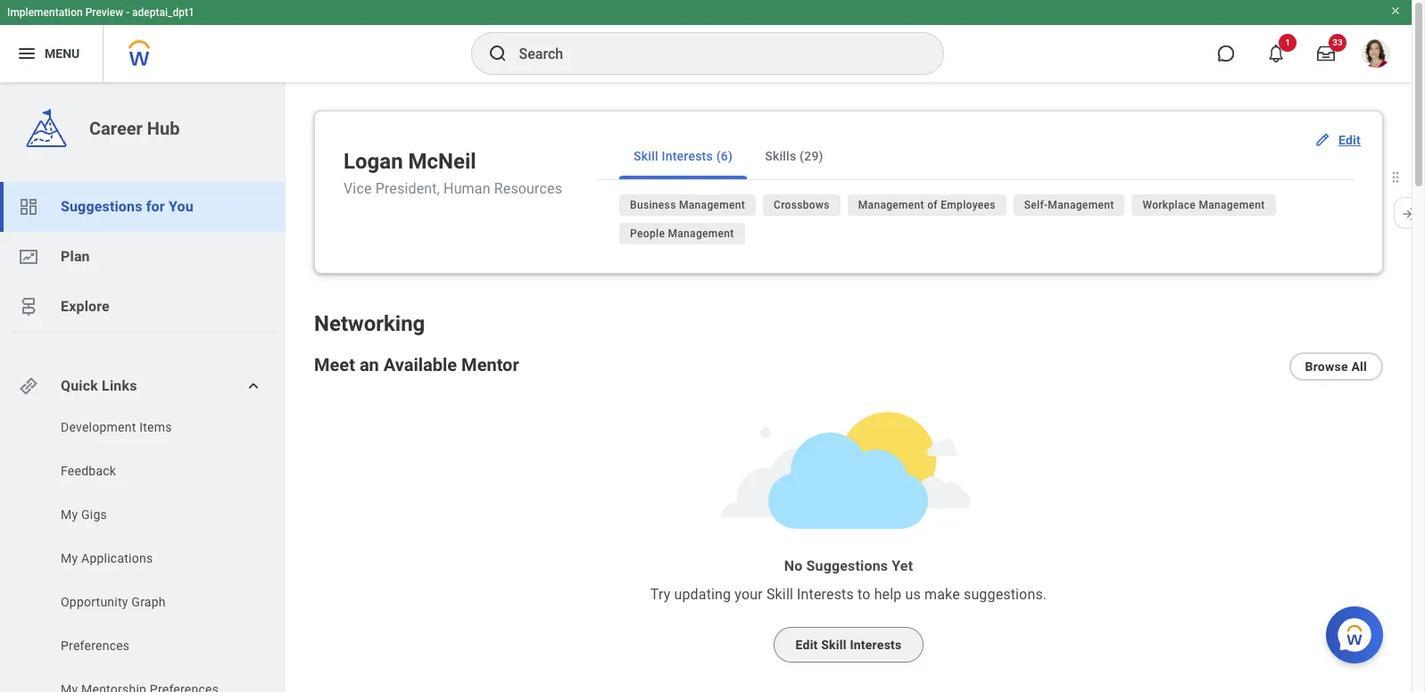 Task type: describe. For each thing, give the bounding box(es) containing it.
no suggestions yet
[[785, 558, 913, 575]]

opportunity graph link
[[59, 594, 242, 612]]

suggestions for you link
[[0, 182, 286, 232]]

implementation preview -   adeptai_dpt1
[[7, 6, 194, 19]]

link image
[[18, 376, 39, 397]]

skills
[[765, 149, 797, 163]]

edit for edit skill interests
[[796, 638, 818, 653]]

-
[[126, 6, 130, 19]]

for
[[146, 198, 165, 215]]

make
[[925, 587, 960, 604]]

inbox large image
[[1318, 45, 1336, 62]]

browse all
[[1306, 360, 1368, 374]]

available
[[384, 354, 457, 376]]

implementation
[[7, 6, 83, 19]]

vice
[[344, 181, 372, 197]]

skills (29) button
[[751, 133, 838, 179]]

(29)
[[800, 149, 824, 163]]

management of employees
[[859, 199, 996, 212]]

career
[[89, 118, 143, 139]]

networking
[[314, 312, 425, 337]]

workplace management
[[1143, 199, 1266, 212]]

business management
[[630, 199, 746, 212]]

skill inside "button"
[[822, 638, 847, 653]]

dashboard image
[[18, 196, 39, 218]]

suggestions.
[[964, 587, 1047, 604]]

explore link
[[0, 282, 286, 332]]

adeptai_dpt1
[[132, 6, 194, 19]]

plan
[[61, 248, 90, 265]]

to
[[858, 587, 871, 604]]

edit image
[[1314, 131, 1332, 149]]

your
[[735, 587, 763, 604]]

preferences
[[61, 639, 130, 654]]

browse all link
[[1290, 353, 1384, 381]]

close environment banner image
[[1391, 5, 1402, 16]]

edit button
[[1307, 122, 1372, 158]]

suggestions for you
[[61, 198, 194, 215]]

browse
[[1306, 360, 1349, 374]]

management for self-management
[[1048, 199, 1115, 212]]

logan
[[344, 149, 403, 174]]

mcneil
[[408, 149, 477, 174]]

management for people management
[[668, 228, 734, 240]]

quick links element
[[18, 369, 271, 404]]

1 button
[[1257, 34, 1297, 73]]

of
[[928, 199, 938, 212]]

edit for edit
[[1339, 133, 1361, 147]]

president,
[[376, 181, 440, 197]]

gigs
[[81, 508, 107, 522]]

graph
[[132, 595, 166, 610]]

menu
[[45, 46, 80, 60]]

skill interests (6)
[[634, 149, 733, 163]]

tab list containing skill interests (6)
[[598, 133, 1354, 180]]

resources
[[494, 181, 563, 197]]

management left of
[[859, 199, 925, 212]]

chevron up small image
[[245, 378, 262, 395]]

Search Workday  search field
[[519, 34, 907, 73]]

management for business management
[[679, 199, 746, 212]]

quick links
[[61, 378, 137, 395]]

human
[[444, 181, 491, 197]]

business
[[630, 199, 676, 212]]



Task type: locate. For each thing, give the bounding box(es) containing it.
you
[[169, 198, 194, 215]]

my applications link
[[59, 550, 242, 568]]

crossbows
[[774, 199, 830, 212]]

edit right the edit image
[[1339, 133, 1361, 147]]

0 vertical spatial list
[[0, 182, 286, 332]]

1 vertical spatial interests
[[797, 587, 854, 604]]

logan mcneil vice president, human resources
[[344, 149, 563, 197]]

applications
[[81, 552, 153, 566]]

0 vertical spatial my
[[61, 508, 78, 522]]

skill interests (6) button
[[620, 133, 747, 179]]

edit inside "button"
[[796, 638, 818, 653]]

list
[[0, 182, 286, 332], [0, 419, 286, 693]]

0 vertical spatial interests
[[662, 149, 713, 163]]

0 vertical spatial suggestions
[[61, 198, 142, 215]]

management left "workplace" on the right top of the page
[[1048, 199, 1115, 212]]

1 my from the top
[[61, 508, 78, 522]]

skill right your at bottom
[[767, 587, 794, 604]]

feedback
[[61, 464, 116, 479]]

33
[[1333, 37, 1343, 47]]

development items
[[61, 420, 172, 435]]

interests down no suggestions yet
[[797, 587, 854, 604]]

1 vertical spatial my
[[61, 552, 78, 566]]

workplace
[[1143, 199, 1196, 212]]

justify image
[[16, 43, 37, 64]]

no
[[785, 558, 803, 575]]

hub
[[147, 118, 180, 139]]

interests left '(6)'
[[662, 149, 713, 163]]

1 vertical spatial suggestions
[[807, 558, 888, 575]]

feedback link
[[59, 462, 242, 480]]

1 vertical spatial edit
[[796, 638, 818, 653]]

suggestions left for
[[61, 198, 142, 215]]

menu button
[[0, 25, 103, 82]]

list containing suggestions for you
[[0, 182, 286, 332]]

employees
[[941, 199, 996, 212]]

updating
[[674, 587, 731, 604]]

timeline milestone image
[[18, 296, 39, 318]]

0 horizontal spatial edit
[[796, 638, 818, 653]]

notifications large image
[[1268, 45, 1286, 62]]

self-management
[[1025, 199, 1115, 212]]

my applications
[[61, 552, 153, 566]]

onboarding home image
[[18, 246, 39, 268]]

my down 'my gigs'
[[61, 552, 78, 566]]

management for workplace management
[[1199, 199, 1266, 212]]

preferences link
[[59, 637, 242, 655]]

plan link
[[0, 232, 286, 282]]

management
[[679, 199, 746, 212], [859, 199, 925, 212], [1048, 199, 1115, 212], [1199, 199, 1266, 212], [668, 228, 734, 240]]

0 vertical spatial edit
[[1339, 133, 1361, 147]]

yet
[[892, 558, 913, 575]]

1 horizontal spatial skill
[[767, 587, 794, 604]]

list containing development items
[[0, 419, 286, 693]]

my for my applications
[[61, 552, 78, 566]]

my left gigs
[[61, 508, 78, 522]]

0 vertical spatial skill
[[634, 149, 659, 163]]

skill
[[634, 149, 659, 163], [767, 587, 794, 604], [822, 638, 847, 653]]

1 vertical spatial list
[[0, 419, 286, 693]]

meet an available mentor
[[314, 354, 519, 376]]

help
[[875, 587, 902, 604]]

skills (29)
[[765, 149, 824, 163]]

management up people management
[[679, 199, 746, 212]]

33 button
[[1307, 34, 1347, 73]]

try updating your skill interests to help us make suggestions.
[[651, 587, 1047, 604]]

2 vertical spatial interests
[[850, 638, 902, 653]]

0 horizontal spatial skill
[[634, 149, 659, 163]]

items
[[139, 420, 172, 435]]

edit down "try updating your skill interests to help us make suggestions."
[[796, 638, 818, 653]]

self-
[[1025, 199, 1048, 212]]

explore
[[61, 298, 110, 315]]

all
[[1352, 360, 1368, 374]]

1 list from the top
[[0, 182, 286, 332]]

my gigs
[[61, 508, 107, 522]]

interests down to
[[850, 638, 902, 653]]

2 my from the top
[[61, 552, 78, 566]]

my gigs link
[[59, 506, 242, 524]]

2 vertical spatial skill
[[822, 638, 847, 653]]

suggestions up "try updating your skill interests to help us make suggestions."
[[807, 558, 888, 575]]

suggestions inside list
[[61, 198, 142, 215]]

1 horizontal spatial suggestions
[[807, 558, 888, 575]]

interests inside the skill interests (6) button
[[662, 149, 713, 163]]

management down business management
[[668, 228, 734, 240]]

profile logan mcneil image
[[1362, 39, 1391, 71]]

1
[[1286, 37, 1291, 47]]

interests
[[662, 149, 713, 163], [797, 587, 854, 604], [850, 638, 902, 653]]

suggestions
[[61, 198, 142, 215], [807, 558, 888, 575]]

preview
[[85, 6, 123, 19]]

2 list from the top
[[0, 419, 286, 693]]

my for my gigs
[[61, 508, 78, 522]]

skill inside button
[[634, 149, 659, 163]]

interests inside edit skill interests "button"
[[850, 638, 902, 653]]

edit inside button
[[1339, 133, 1361, 147]]

1 horizontal spatial edit
[[1339, 133, 1361, 147]]

skill up business
[[634, 149, 659, 163]]

links
[[102, 378, 137, 395]]

opportunity graph
[[61, 595, 166, 610]]

an
[[360, 354, 379, 376]]

try
[[651, 587, 671, 604]]

search image
[[487, 43, 508, 64]]

quick
[[61, 378, 98, 395]]

menu banner
[[0, 0, 1412, 82]]

edit
[[1339, 133, 1361, 147], [796, 638, 818, 653]]

mentor
[[462, 354, 519, 376]]

meet
[[314, 354, 355, 376]]

tab list
[[598, 133, 1354, 180]]

us
[[906, 587, 921, 604]]

people management
[[630, 228, 734, 240]]

development items link
[[59, 419, 242, 437]]

development
[[61, 420, 136, 435]]

0 horizontal spatial suggestions
[[61, 198, 142, 215]]

1 vertical spatial skill
[[767, 587, 794, 604]]

people
[[630, 228, 665, 240]]

career hub
[[89, 118, 180, 139]]

my
[[61, 508, 78, 522], [61, 552, 78, 566]]

opportunity
[[61, 595, 128, 610]]

management right "workplace" on the right top of the page
[[1199, 199, 1266, 212]]

(6)
[[717, 149, 733, 163]]

edit skill interests
[[796, 638, 902, 653]]

skill down "try updating your skill interests to help us make suggestions."
[[822, 638, 847, 653]]

2 horizontal spatial skill
[[822, 638, 847, 653]]

edit skill interests button
[[774, 628, 924, 663]]



Task type: vqa. For each thing, say whether or not it's contained in the screenshot.
'Workplace Management'
yes



